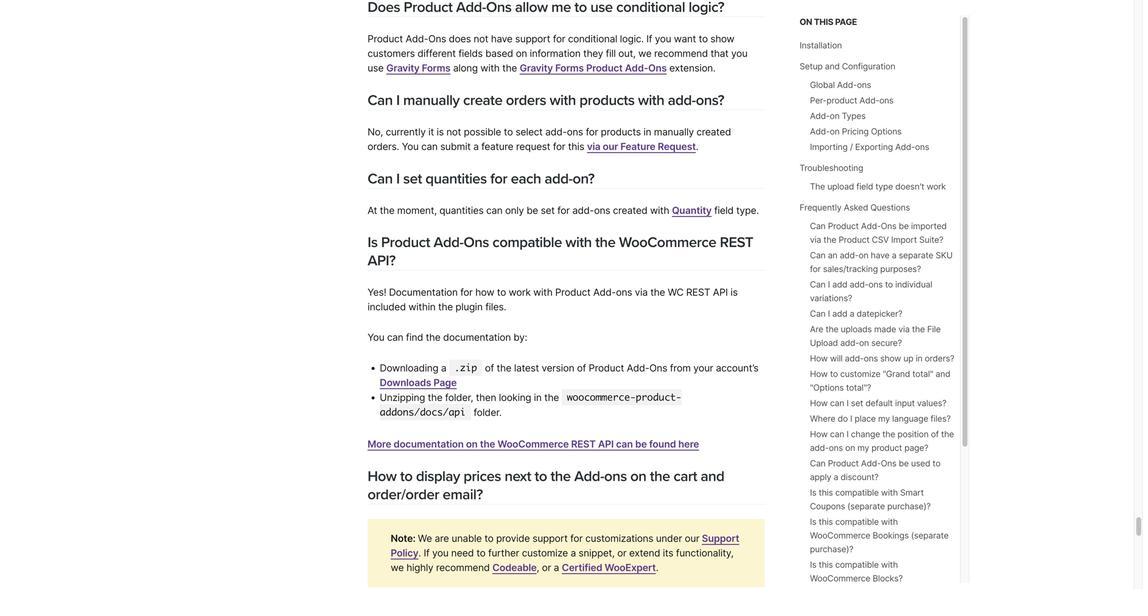 Task type: vqa. For each thing, say whether or not it's contained in the screenshot.
Choose within the . choose a company that values and invests in the open web.
no



Task type: locate. For each thing, give the bounding box(es) containing it.
the inside downloading a .zip of the latest version of product add-ons from your account's downloads page
[[497, 362, 512, 374]]

ons up different
[[429, 33, 446, 45]]

prices
[[464, 468, 501, 486]]

0 vertical spatial have
[[491, 33, 513, 45]]

show up that
[[711, 33, 735, 45]]

1 vertical spatial customize
[[522, 548, 568, 559]]

products inside no, currently it is not possible to select add-ons for products in manually created orders. you can submit a feature request for this
[[601, 126, 641, 138]]

with down gravity forms along with the gravity forms product add-ons extension. on the top of the page
[[550, 92, 576, 109]]

0 vertical spatial (separate
[[848, 502, 886, 512]]

1 horizontal spatial forms
[[556, 62, 584, 74]]

1 horizontal spatial our
[[685, 533, 700, 545]]

i up currently
[[396, 92, 400, 109]]

and down orders?
[[936, 369, 951, 379]]

api down woocommerce-
[[598, 439, 614, 450]]

compatible inside is product add-ons compatible with the woocommerce rest api?
[[493, 234, 562, 252]]

set up 'moment,'
[[403, 170, 422, 188]]

have
[[491, 33, 513, 45], [871, 250, 890, 261]]

ons up the how
[[464, 234, 489, 252]]

the left 'cart' at the bottom right of the page
[[650, 468, 671, 486]]

ons inside no, currently it is not possible to select add-ons for products in manually created orders. you can submit a feature request for this
[[567, 126, 584, 138]]

how
[[810, 354, 828, 364], [810, 369, 828, 379], [810, 398, 828, 409], [810, 429, 828, 440], [368, 468, 397, 486]]

1 add from the top
[[833, 280, 848, 290]]

orders
[[506, 92, 547, 109]]

not inside no, currently it is not possible to select add-ons for products in manually created orders. you can submit a feature request for this
[[447, 126, 461, 138]]

api right the wc
[[713, 287, 728, 299]]

i
[[396, 92, 400, 109], [396, 170, 400, 188], [828, 280, 831, 290], [828, 309, 831, 319], [851, 414, 853, 424], [847, 429, 849, 440]]

0 vertical spatial not
[[474, 33, 489, 45]]

0 vertical spatial products
[[580, 92, 635, 109]]

1 horizontal spatial (separate
[[912, 531, 949, 541]]

add- right select
[[546, 126, 567, 138]]

0 vertical spatial my
[[879, 414, 891, 424]]

with up the bookings
[[882, 517, 898, 527]]

via
[[587, 141, 601, 153], [810, 235, 822, 245], [635, 287, 648, 299], [899, 324, 910, 335]]

1 vertical spatial work
[[509, 287, 531, 299]]

.
[[696, 141, 699, 153], [419, 548, 421, 559], [656, 562, 659, 574]]

2 add from the top
[[833, 309, 848, 319]]

1 horizontal spatial customize
[[841, 369, 881, 379]]

is inside no, currently it is not possible to select add-ons for products in manually created orders. you can submit a feature request for this
[[437, 126, 444, 138]]

setup and configuration link
[[800, 61, 896, 72]]

in right looking
[[534, 392, 542, 404]]

yes! documentation for how to work with product add-ons via the wc rest api is included within the plugin files.
[[368, 287, 738, 313]]

1 vertical spatial products
[[601, 126, 641, 138]]

0 vertical spatial work
[[927, 182, 947, 192]]

the upload field type doesn't work link
[[810, 182, 947, 192]]

a up purposes?
[[892, 250, 897, 261]]

different
[[418, 48, 456, 59]]

0 vertical spatial field
[[857, 182, 874, 192]]

the down folder.
[[480, 439, 496, 450]]

then
[[476, 392, 497, 404]]

show
[[711, 33, 735, 45], [881, 354, 902, 364]]

documentation down plugin
[[443, 332, 511, 344]]

2 horizontal spatial of
[[932, 429, 940, 440]]

compatible down only
[[493, 234, 562, 252]]

1 vertical spatial show
[[881, 354, 902, 364]]

if
[[424, 548, 430, 559]]

can up no,
[[368, 92, 393, 109]]

rest inside is product add-ons compatible with the woocommerce rest api?
[[720, 234, 754, 252]]

1 vertical spatial rest
[[687, 287, 711, 299]]

2 vertical spatial .
[[656, 562, 659, 574]]

0 horizontal spatial created
[[613, 205, 648, 216]]

can product add-ons be imported via the product csv import suite? can an add-on have a separate sku for sales/tracking purposes? can i add add-ons to individual variations? can i add a datepicker? are the uploads made via the file upload add-on secure? how will add-ons show up in orders? how to customize "grand total" and "options total"? how can i set default input values? where do i place my language files? how can i change the position of the add-ons on my product page? can product add-ons be used to apply a discount? is this compatible with smart coupons (separate purchase)? is this compatible with woocommerce bookings (separate purchase)? is this compatible with woocommerce blocks?
[[810, 221, 955, 584]]

types
[[842, 111, 866, 121]]

0 horizontal spatial in
[[534, 392, 542, 404]]

1 vertical spatial is
[[731, 287, 738, 299]]

field left type
[[857, 182, 874, 192]]

documentation down addons/docs/api
[[394, 439, 464, 450]]

with inside "yes! documentation for how to work with product add-ons via the wc rest api is included within the plugin files."
[[534, 287, 553, 299]]

work right doesn't at the top of page
[[927, 182, 947, 192]]

ons inside product add-ons does not have support for conditional logic. if you want to show customers different fields based on information they fill out, we recommend that you use
[[429, 33, 446, 45]]

how to customize "grand total" and "options total"? link
[[810, 369, 951, 393]]

rest down type.
[[720, 234, 754, 252]]

to up order/order
[[400, 468, 413, 486]]

you inside no, currently it is not possible to select add-ons for products in manually created orders. you can submit a feature request for this
[[402, 141, 419, 153]]

cart
[[674, 468, 698, 486]]

out, we recommend
[[619, 48, 708, 59]]

0 vertical spatial rest
[[720, 234, 754, 252]]

a
[[474, 141, 479, 153], [892, 250, 897, 261], [850, 309, 855, 319], [441, 362, 447, 374], [834, 472, 839, 483], [571, 548, 576, 559], [554, 562, 560, 574]]

can product add-ons be imported via the product csv import suite? link
[[810, 221, 947, 245]]

support for provide
[[533, 533, 568, 545]]

0 horizontal spatial purchase)?
[[810, 545, 854, 555]]

0 vertical spatial show
[[711, 33, 735, 45]]

on left types
[[830, 111, 840, 121]]

2 vertical spatial and
[[701, 468, 725, 486]]

my
[[879, 414, 891, 424], [858, 443, 870, 453]]

product inside is product add-ons compatible with the woocommerce rest api?
[[381, 234, 430, 252]]

support inside product add-ons does not have support for conditional logic. if you want to show customers different fields based on information they fill out, we recommend that you use
[[516, 33, 551, 45]]

fill
[[606, 48, 616, 59]]

to up files.
[[497, 287, 506, 299]]

work inside "yes! documentation for how to work with product add-ons via the wc rest api is included within the plugin files."
[[509, 287, 531, 299]]

0 horizontal spatial have
[[491, 33, 513, 45]]

have down csv
[[871, 250, 890, 261]]

i down orders.
[[396, 170, 400, 188]]

and inside how to display prices next to the add-ons on the cart and order/order email?
[[701, 468, 725, 486]]

where do i place my language files? link
[[810, 414, 951, 424]]

included
[[368, 301, 406, 313]]

the right at
[[380, 205, 395, 216]]

downloading a .zip of the latest version of product add-ons from your account's downloads page
[[380, 362, 759, 389]]

or down customizations
[[618, 548, 627, 559]]

1 horizontal spatial manually
[[654, 126, 694, 138]]

not up submit
[[447, 126, 461, 138]]

a up page
[[441, 362, 447, 374]]

1 horizontal spatial my
[[879, 414, 891, 424]]

bookings
[[873, 531, 909, 541]]

0 vertical spatial .
[[696, 141, 699, 153]]

1 horizontal spatial api
[[713, 287, 728, 299]]

plugin
[[456, 301, 483, 313]]

0 horizontal spatial .
[[419, 548, 421, 559]]

0 vertical spatial quantities
[[426, 170, 487, 188]]

request
[[658, 141, 696, 153]]

the left latest
[[497, 362, 512, 374]]

0 horizontal spatial rest
[[572, 439, 596, 450]]

0 vertical spatial api
[[713, 287, 728, 299]]

can up 'variations?'
[[810, 280, 826, 290]]

. if you need to further customize a snippet, or extend its functionality, we highly recommend
[[391, 548, 734, 574]]

how will add-ons show up in orders? link
[[810, 354, 955, 364]]

no, currently it is not possible to select add-ons for products in manually created orders. you can submit a feature request for this
[[368, 126, 732, 153]]

1 horizontal spatial show
[[881, 354, 902, 364]]

secure?
[[872, 338, 903, 348]]

rest
[[720, 234, 754, 252], [687, 287, 711, 299], [572, 439, 596, 450]]

with down is product add-ons compatible with the woocommerce rest api?
[[534, 287, 553, 299]]

(separate right the bookings
[[912, 531, 949, 541]]

you down currently
[[402, 141, 419, 153]]

feature
[[621, 141, 656, 153]]

2 vertical spatial in
[[534, 392, 542, 404]]

per-product add-ons link
[[810, 95, 894, 106]]

1 horizontal spatial product
[[872, 443, 903, 453]]

downloads
[[380, 377, 432, 389]]

not inside product add-ons does not have support for conditional logic. if you want to show customers different fields based on information they fill out, we recommend that you use
[[474, 33, 489, 45]]

2 horizontal spatial and
[[936, 369, 951, 379]]

you down included
[[368, 332, 385, 344]]

product
[[368, 33, 403, 45], [587, 62, 623, 74], [828, 221, 859, 231], [381, 234, 430, 252], [839, 235, 870, 245], [556, 287, 591, 299], [589, 362, 625, 374], [828, 459, 859, 469]]

downloads page link
[[380, 377, 457, 389]]

0 horizontal spatial you
[[368, 332, 385, 344]]

0 horizontal spatial forms
[[422, 62, 451, 74]]

with up blocks?
[[882, 560, 898, 570]]

be up import
[[899, 221, 909, 231]]

show inside can product add-ons be imported via the product csv import suite? can an add-on have a separate sku for sales/tracking purposes? can i add add-ons to individual variations? can i add a datepicker? are the uploads made via the file upload add-on secure? how will add-ons show up in orders? how to customize "grand total" and "options total"? how can i set default input values? where do i place my language files? how can i change the position of the add-ons on my product page? can product add-ons be used to apply a discount? is this compatible with smart coupons (separate purchase)? is this compatible with woocommerce bookings (separate purchase)? is this compatible with woocommerce blocks?
[[881, 354, 902, 364]]

looking
[[499, 392, 532, 404]]

0 vertical spatial or
[[618, 548, 627, 559]]

with left smart
[[882, 488, 898, 498]]

can left found
[[616, 439, 633, 450]]

can down it
[[422, 141, 438, 153]]

set
[[403, 170, 422, 188], [541, 205, 555, 216], [852, 398, 864, 409]]

customize inside can product add-ons be imported via the product csv import suite? can an add-on have a separate sku for sales/tracking purposes? can i add add-ons to individual variations? can i add a datepicker? are the uploads made via the file upload add-on secure? how will add-ons show up in orders? how to customize "grand total" and "options total"? how can i set default input values? where do i place my language files? how can i change the position of the add-ons on my product page? can product add-ons be used to apply a discount? is this compatible with smart coupons (separate purchase)? is this compatible with woocommerce bookings (separate purchase)? is this compatible with woocommerce blocks?
[[841, 369, 881, 379]]

blocks?
[[873, 574, 903, 584]]

woocommerce left blocks?
[[810, 574, 871, 584]]

more documentation on the woocommerce rest api can be found here link
[[368, 439, 700, 450]]

type
[[876, 182, 894, 192]]

0 horizontal spatial manually
[[403, 92, 460, 109]]

to inside no, currently it is not possible to select add-ons for products in manually created orders. you can submit a feature request for this
[[504, 126, 513, 138]]

configuration
[[843, 61, 896, 72]]

1 horizontal spatial you
[[655, 33, 672, 45]]

1 vertical spatial field
[[715, 205, 734, 216]]

of
[[485, 362, 494, 374], [577, 362, 586, 374], [932, 429, 940, 440]]

1 vertical spatial set
[[541, 205, 555, 216]]

add- up sales/tracking
[[840, 250, 859, 261]]

0 horizontal spatial work
[[509, 287, 531, 299]]

for up information
[[553, 33, 566, 45]]

how up "options
[[810, 369, 828, 379]]

for inside "yes! documentation for how to work with product add-ons via the wc rest api is included within the plugin files."
[[461, 287, 473, 299]]

forms
[[422, 62, 451, 74], [556, 62, 584, 74]]

each
[[511, 170, 542, 188]]

to
[[699, 33, 708, 45], [504, 126, 513, 138], [886, 280, 894, 290], [497, 287, 506, 299], [831, 369, 839, 379], [933, 459, 941, 469], [400, 468, 413, 486], [535, 468, 547, 486], [485, 533, 494, 545], [477, 548, 486, 559]]

1 horizontal spatial or
[[618, 548, 627, 559]]

frequently asked questions
[[800, 203, 911, 213]]

gravity
[[387, 62, 420, 74], [520, 62, 553, 74]]

not for have
[[474, 33, 489, 45]]

documentation
[[389, 287, 458, 299]]

0 vertical spatial you
[[655, 33, 672, 45]]

1 horizontal spatial .
[[656, 562, 659, 574]]

1 vertical spatial our
[[685, 533, 700, 545]]

under
[[656, 533, 683, 545]]

is
[[368, 234, 378, 252], [810, 488, 817, 498], [810, 517, 817, 527], [810, 560, 817, 570]]

at
[[368, 205, 377, 216]]

. down extend
[[656, 562, 659, 574]]

is right it
[[437, 126, 444, 138]]

product down is product add-ons compatible with the woocommerce rest api?
[[556, 287, 591, 299]]

0 vertical spatial support
[[516, 33, 551, 45]]

1 vertical spatial have
[[871, 250, 890, 261]]

ons
[[429, 33, 446, 45], [649, 62, 667, 74], [881, 221, 897, 231], [464, 234, 489, 252], [650, 362, 668, 374], [881, 459, 897, 469]]

api
[[713, 287, 728, 299], [598, 439, 614, 450]]

woocommerce inside is product add-ons compatible with the woocommerce rest api?
[[619, 234, 717, 252]]

global
[[810, 80, 835, 90]]

we
[[418, 533, 432, 545]]

via inside "yes! documentation for how to work with product add-ons via the wc rest api is included within the plugin files."
[[635, 287, 648, 299]]

0 horizontal spatial product
[[827, 95, 858, 106]]

0 vertical spatial customize
[[841, 369, 881, 379]]

2 horizontal spatial set
[[852, 398, 864, 409]]

0 vertical spatial our
[[603, 141, 619, 153]]

1 horizontal spatial set
[[541, 205, 555, 216]]

1 horizontal spatial purchase)?
[[888, 502, 931, 512]]

1 vertical spatial documentation
[[394, 439, 464, 450]]

1 horizontal spatial in
[[644, 126, 652, 138]]

1 vertical spatial api
[[598, 439, 614, 450]]

purchase)? down smart
[[888, 502, 931, 512]]

provide
[[497, 533, 530, 545]]

on inside how to display prices next to the add-ons on the cart and order/order email?
[[631, 468, 647, 486]]

orders?
[[925, 354, 955, 364]]

woocommerce-
[[567, 392, 636, 404]]

0 horizontal spatial api
[[598, 439, 614, 450]]

quantities down can i set quantities for each add-on?
[[440, 205, 484, 216]]

2 forms from the left
[[556, 62, 584, 74]]

not up fields
[[474, 33, 489, 45]]

2 horizontal spatial in
[[916, 354, 923, 364]]

along
[[453, 62, 478, 74]]

for up on?
[[586, 126, 599, 138]]

0 horizontal spatial is
[[437, 126, 444, 138]]

within
[[409, 301, 436, 313]]

can left an
[[810, 250, 826, 261]]

add- down uploads
[[841, 338, 860, 348]]

on inside product add-ons does not have support for conditional logic. if you want to show customers different fields based on information they fill out, we recommend that you use
[[516, 48, 527, 59]]

how up order/order
[[368, 468, 397, 486]]

or
[[618, 548, 627, 559], [542, 562, 551, 574]]

/
[[851, 142, 853, 152]]

1 horizontal spatial work
[[927, 182, 947, 192]]

1 vertical spatial (separate
[[912, 531, 949, 541]]

1 vertical spatial you
[[732, 48, 748, 59]]

1 horizontal spatial gravity
[[520, 62, 553, 74]]

2 vertical spatial set
[[852, 398, 864, 409]]

. left if
[[419, 548, 421, 559]]

can inside no, currently it is not possible to select add-ons for products in manually created orders. you can submit a feature request for this
[[422, 141, 438, 153]]

can i set quantities for each add-on? link
[[368, 170, 595, 188]]

for up is product add-ons compatible with the woocommerce rest api?
[[558, 205, 570, 216]]

importing
[[810, 142, 848, 152]]

on right based
[[516, 48, 527, 59]]

on
[[800, 17, 813, 27]]

add- down on?
[[573, 205, 594, 216]]

in
[[644, 126, 652, 138], [916, 354, 923, 364], [534, 392, 542, 404]]

on
[[516, 48, 527, 59], [830, 111, 840, 121], [830, 126, 840, 137], [859, 250, 869, 261], [860, 338, 870, 348], [466, 439, 478, 450], [846, 443, 856, 453], [631, 468, 647, 486]]

the down where do i place my language files? link
[[883, 429, 896, 440]]

unable
[[452, 533, 482, 545]]

0 horizontal spatial you
[[432, 548, 449, 559]]

product
[[827, 95, 858, 106], [872, 443, 903, 453]]

gravity down information
[[520, 62, 553, 74]]

2 horizontal spatial you
[[732, 48, 748, 59]]

0 horizontal spatial gravity
[[387, 62, 420, 74]]

1 vertical spatial add
[[833, 309, 848, 319]]

rest right the wc
[[687, 287, 711, 299]]

quantities for for
[[426, 170, 487, 188]]

products down gravity forms product add-ons link
[[580, 92, 635, 109]]

ons down how can i change the position of the add-ons on my product page? link at the right of page
[[881, 459, 897, 469]]

1 horizontal spatial created
[[697, 126, 732, 138]]

0 vertical spatial created
[[697, 126, 732, 138]]

1 vertical spatial not
[[447, 126, 461, 138]]

a up uploads
[[850, 309, 855, 319]]

on left 'cart' at the bottom right of the page
[[631, 468, 647, 486]]

to up "options
[[831, 369, 839, 379]]

1 vertical spatial purchase)?
[[810, 545, 854, 555]]

unzipping
[[380, 392, 425, 404]]

1 horizontal spatial rest
[[687, 287, 711, 299]]

is
[[437, 126, 444, 138], [731, 287, 738, 299]]

can
[[422, 141, 438, 153], [487, 205, 503, 216], [387, 332, 404, 344], [831, 429, 845, 440], [616, 439, 633, 450]]

1 horizontal spatial have
[[871, 250, 890, 261]]

the
[[503, 62, 517, 74], [380, 205, 395, 216], [596, 234, 616, 252], [824, 235, 837, 245], [651, 287, 666, 299], [438, 301, 453, 313], [826, 324, 839, 335], [913, 324, 926, 335], [426, 332, 441, 344], [497, 362, 512, 374], [428, 392, 443, 404], [545, 392, 559, 404], [883, 429, 896, 440], [942, 429, 955, 440], [480, 439, 496, 450], [551, 468, 571, 486], [650, 468, 671, 486]]

note: we are unable to provide support for customizations under our
[[391, 533, 700, 545]]

0 vertical spatial documentation
[[443, 332, 511, 344]]

1 vertical spatial you
[[368, 332, 385, 344]]

support
[[516, 33, 551, 45], [533, 533, 568, 545]]

with inside is product add-ons compatible with the woocommerce rest api?
[[566, 234, 592, 252]]

1 vertical spatial or
[[542, 562, 551, 574]]

0 vertical spatial in
[[644, 126, 652, 138]]

our
[[603, 141, 619, 153], [685, 533, 700, 545]]

orders.
[[368, 141, 399, 153]]

with left quantity link
[[651, 205, 670, 216]]

you up out, we recommend
[[655, 33, 672, 45]]

troubleshooting
[[800, 163, 864, 173]]

forms down information
[[556, 62, 584, 74]]

product up woocommerce-
[[589, 362, 625, 374]]

uploads
[[841, 324, 872, 335]]

where
[[810, 414, 836, 424]]

rest inside "yes! documentation for how to work with product add-ons via the wc rest api is included within the plugin files."
[[687, 287, 711, 299]]

0 horizontal spatial field
[[715, 205, 734, 216]]

0 horizontal spatial and
[[701, 468, 725, 486]]

default
[[866, 398, 893, 409]]

create
[[463, 92, 503, 109]]

0 horizontal spatial customize
[[522, 548, 568, 559]]

0 vertical spatial product
[[827, 95, 858, 106]]

set right only
[[541, 205, 555, 216]]

for inside product add-ons does not have support for conditional logic. if you want to show customers different fields based on information they fill out, we recommend that you use
[[553, 33, 566, 45]]

1 vertical spatial manually
[[654, 126, 694, 138]]

product inside downloading a .zip of the latest version of product add-ons from your account's downloads page
[[589, 362, 625, 374]]

product up customers
[[368, 33, 403, 45]]

you
[[655, 33, 672, 45], [732, 48, 748, 59], [432, 548, 449, 559]]

products up feature
[[601, 126, 641, 138]]



Task type: describe. For each thing, give the bounding box(es) containing it.
language
[[893, 414, 929, 424]]

ons inside is product add-ons compatible with the woocommerce rest api?
[[464, 234, 489, 252]]

ons down out, we recommend
[[649, 62, 667, 74]]

the down downloading a .zip of the latest version of product add-ons from your account's downloads page
[[545, 392, 559, 404]]

sku
[[936, 250, 953, 261]]

a right ,
[[554, 562, 560, 574]]

how to display prices next to the add-ons on the cart and order/order email?
[[368, 468, 725, 504]]

is product add-ons compatible with the woocommerce rest api? link
[[368, 234, 754, 270]]

manually inside no, currently it is not possible to select add-ons for products in manually created orders. you can submit a feature request for this
[[654, 126, 694, 138]]

is this compatible with woocommerce bookings (separate purchase)? link
[[810, 517, 949, 555]]

a inside the . if you need to further customize a snippet, or extend its functionality, we highly recommend
[[571, 548, 576, 559]]

0 horizontal spatial my
[[858, 443, 870, 453]]

be left 'used'
[[899, 459, 909, 469]]

add- inside is product add-ons compatible with the woocommerce rest api?
[[434, 234, 464, 252]]

be left found
[[636, 439, 647, 450]]

0 horizontal spatial our
[[603, 141, 619, 153]]

product inside product add-ons does not have support for conditional logic. if you want to show customers different fields based on information they fill out, we recommend that you use
[[368, 33, 403, 45]]

work for to
[[509, 287, 531, 299]]

product up discount?
[[828, 459, 859, 469]]

gravity forms along with the gravity forms product add-ons extension.
[[387, 62, 716, 74]]

2 gravity from the left
[[520, 62, 553, 74]]

currently
[[386, 126, 426, 138]]

0 horizontal spatial set
[[403, 170, 422, 188]]

your
[[694, 362, 714, 374]]

can up apply
[[810, 459, 826, 469]]

can up are
[[810, 309, 826, 319]]

1 horizontal spatial field
[[857, 182, 874, 192]]

on up sales/tracking
[[859, 250, 869, 261]]

add- up apply
[[810, 443, 829, 453]]

i right do
[[851, 414, 853, 424]]

ons inside how to display prices next to the add-ons on the cart and order/order email?
[[605, 468, 627, 486]]

gravity forms product add-ons link
[[520, 62, 667, 74]]

product down fill
[[587, 62, 623, 74]]

woocommerce-product- addons/docs/api
[[380, 392, 682, 419]]

on?
[[573, 170, 595, 188]]

variations?
[[810, 293, 853, 304]]

0 horizontal spatial or
[[542, 562, 551, 574]]

is inside is product add-ons compatible with the woocommerce rest api?
[[368, 234, 378, 252]]

ons?
[[696, 92, 725, 109]]

1 vertical spatial created
[[613, 205, 648, 216]]

i down do
[[847, 429, 849, 440]]

not for possible
[[447, 126, 461, 138]]

customizations
[[586, 533, 654, 545]]

add- down extension.
[[668, 92, 696, 109]]

compatible down the is this compatible with smart coupons (separate purchase)? link
[[836, 517, 879, 527]]

product down frequently asked questions
[[828, 221, 859, 231]]

to inside the . if you need to further customize a snippet, or extend its functionality, we highly recommend
[[477, 548, 486, 559]]

they
[[584, 48, 604, 59]]

1 horizontal spatial and
[[826, 61, 840, 72]]

and inside can product add-ons be imported via the product csv import suite? can an add-on have a separate sku for sales/tracking purposes? can i add add-ons to individual variations? can i add a datepicker? are the uploads made via the file upload add-on secure? how will add-ons show up in orders? how to customize "grand total" and "options total"? how can i set default input values? where do i place my language files? how can i change the position of the add-ons on my product page? can product add-ons be used to apply a discount? is this compatible with smart coupons (separate purchase)? is this compatible with woocommerce bookings (separate purchase)? is this compatible with woocommerce blocks?
[[936, 369, 951, 379]]

can left find
[[387, 332, 404, 344]]

2 vertical spatial rest
[[572, 439, 596, 450]]

1 horizontal spatial of
[[577, 362, 586, 374]]

woocommerce down coupons
[[810, 531, 871, 541]]

support policy
[[391, 533, 740, 559]]

to right 'next'
[[535, 468, 547, 486]]

for inside can product add-ons be imported via the product csv import suite? can an add-on have a separate sku for sales/tracking purposes? can i add add-ons to individual variations? can i add a datepicker? are the uploads made via the file upload add-on secure? how will add-ons show up in orders? how to customize "grand total" and "options total"? how can i set default input values? where do i place my language files? how can i change the position of the add-ons on my product page? can product add-ons be used to apply a discount? is this compatible with smart coupons (separate purchase)? is this compatible with woocommerce bookings (separate purchase)? is this compatible with woocommerce blocks?
[[810, 264, 821, 274]]

global add-ons per-product add-ons add-on types add-on pricing options importing / exporting add-ons
[[810, 80, 930, 152]]

for up snippet,
[[571, 533, 583, 545]]

"options
[[810, 383, 844, 393]]

total"?
[[847, 383, 872, 393]]

further
[[489, 548, 520, 559]]

addons/docs/api
[[380, 407, 466, 419]]

how can i set default input values? link
[[810, 398, 947, 409]]

logic. if
[[620, 33, 653, 45]]

only
[[506, 205, 524, 216]]

of inside can product add-ons be imported via the product csv import suite? can an add-on have a separate sku for sales/tracking purposes? can i add add-ons to individual variations? can i add a datepicker? are the uploads made via the file upload add-on secure? how will add-ons show up in orders? how to customize "grand total" and "options total"? how can i set default input values? where do i place my language files? how can i change the position of the add-ons on my product page? can product add-ons be used to apply a discount? is this compatible with smart coupons (separate purchase)? is this compatible with woocommerce bookings (separate purchase)? is this compatible with woocommerce blocks?
[[932, 429, 940, 440]]

suite?
[[920, 235, 944, 245]]

does
[[449, 33, 471, 45]]

add-on types link
[[810, 111, 866, 121]]

are
[[810, 324, 824, 335]]

product inside global add-ons per-product add-ons add-on types add-on pricing options importing / exporting add-ons
[[827, 95, 858, 106]]

file
[[928, 324, 941, 335]]

can up at
[[368, 170, 393, 188]]

extend
[[630, 548, 661, 559]]

1 gravity from the left
[[387, 62, 420, 74]]

. inside the . if you need to further customize a snippet, or extend its functionality, we highly recommend
[[419, 548, 421, 559]]

the down based
[[503, 62, 517, 74]]

submit
[[441, 141, 471, 153]]

0 horizontal spatial (separate
[[848, 502, 886, 512]]

2 horizontal spatial .
[[696, 141, 699, 153]]

how down upload
[[810, 354, 828, 364]]

this inside no, currently it is not possible to select add-ons for products in manually created orders. you can submit a feature request for this
[[568, 141, 585, 153]]

total"
[[913, 369, 934, 379]]

via down the frequently
[[810, 235, 822, 245]]

for right request
[[553, 141, 566, 153]]

for left "each"
[[491, 170, 508, 188]]

the left the wc
[[651, 287, 666, 299]]

via right made
[[899, 324, 910, 335]]

the right are
[[826, 324, 839, 335]]

on up prices
[[466, 439, 478, 450]]

a inside downloading a .zip of the latest version of product add-ons from your account's downloads page
[[441, 362, 447, 374]]

product inside "yes! documentation for how to work with product add-ons via the wc rest api is included within the plugin files."
[[556, 287, 591, 299]]

the up an
[[824, 235, 837, 245]]

have inside product add-ons does not have support for conditional logic. if you want to show customers different fields based on information they fill out, we recommend that you use
[[491, 33, 513, 45]]

on this page
[[800, 17, 858, 27]]

with up via our feature request .
[[638, 92, 665, 109]]

the inside is product add-ons compatible with the woocommerce rest api?
[[596, 234, 616, 252]]

product left csv
[[839, 235, 870, 245]]

a inside no, currently it is not possible to select add-ons for products in manually created orders. you can submit a feature request for this
[[474, 141, 479, 153]]

or inside the . if you need to further customize a snippet, or extend its functionality, we highly recommend
[[618, 548, 627, 559]]

email?
[[443, 486, 483, 504]]

add- inside no, currently it is not possible to select add-ons for products in manually created orders. you can submit a feature request for this
[[546, 126, 567, 138]]

the down page
[[428, 392, 443, 404]]

certified wooexpert link
[[562, 562, 656, 574]]

are
[[435, 533, 449, 545]]

i down 'variations?'
[[828, 309, 831, 319]]

want
[[674, 33, 697, 45]]

setup and configuration
[[800, 61, 896, 72]]

latest
[[514, 362, 539, 374]]

0 horizontal spatial of
[[485, 362, 494, 374]]

to inside product add-ons does not have support for conditional logic. if you want to show customers different fields based on information they fill out, we recommend that you use
[[699, 33, 708, 45]]

add- inside product add-ons does not have support for conditional logic. if you want to show customers different fields based on information they fill out, we recommend that you use
[[406, 33, 429, 45]]

how down where
[[810, 429, 828, 440]]

to inside "yes! documentation for how to work with product add-ons via the wc rest api is included within the plugin files."
[[497, 287, 506, 299]]

to down purposes?
[[886, 280, 894, 290]]

downloading
[[380, 362, 439, 374]]

the down files?
[[942, 429, 955, 440]]

have inside can product add-ons be imported via the product csv import suite? can an add-on have a separate sku for sales/tracking purposes? can i add add-ons to individual variations? can i add a datepicker? are the uploads made via the file upload add-on secure? how will add-ons show up in orders? how to customize "grand total" and "options total"? how can i set default input values? where do i place my language files? how can i change the position of the add-ons on my product page? can product add-ons be used to apply a discount? is this compatible with smart coupons (separate purchase)? is this compatible with woocommerce bookings (separate purchase)? is this compatible with woocommerce blocks?
[[871, 250, 890, 261]]

exporting
[[856, 142, 894, 152]]

can down the frequently
[[810, 221, 826, 231]]

on down add-on types link
[[830, 126, 840, 137]]

purposes?
[[881, 264, 922, 274]]

on down change
[[846, 443, 856, 453]]

add- up "at the moment, quantities can only be set for add-ons created with quantity field type."
[[545, 170, 573, 188]]

0 vertical spatial purchase)?
[[888, 502, 931, 512]]

compatible up blocks?
[[836, 560, 879, 570]]

do
[[838, 414, 848, 424]]

ons up csv
[[881, 221, 897, 231]]

change
[[852, 429, 881, 440]]

customize inside the . if you need to further customize a snippet, or extend its functionality, we highly recommend
[[522, 548, 568, 559]]

can i add add-ons to individual variations? link
[[810, 280, 933, 304]]

quantities for can
[[440, 205, 484, 216]]

installation link
[[800, 40, 843, 51]]

api inside "yes! documentation for how to work with product add-ons via the wc rest api is included within the plugin files."
[[713, 287, 728, 299]]

ons inside downloading a .zip of the latest version of product add-ons from your account's downloads page
[[650, 362, 668, 374]]

an
[[828, 250, 838, 261]]

can left only
[[487, 205, 503, 216]]

ons inside "yes! documentation for how to work with product add-ons via the wc rest api is included within the plugin files."
[[616, 287, 633, 299]]

is product add-ons compatible with the woocommerce rest api?
[[368, 234, 754, 270]]

how inside how to display prices next to the add-ons on the cart and order/order email?
[[368, 468, 397, 486]]

work for doesn't
[[927, 182, 947, 192]]

a right apply
[[834, 472, 839, 483]]

add- inside downloading a .zip of the latest version of product add-ons from your account's downloads page
[[627, 362, 650, 374]]

the right within on the bottom left
[[438, 301, 453, 313]]

you inside the . if you need to further customize a snippet, or extend its functionality, we highly recommend
[[432, 548, 449, 559]]

feature
[[482, 141, 514, 153]]

csv
[[872, 235, 889, 245]]

moment,
[[397, 205, 437, 216]]

to right 'used'
[[933, 459, 941, 469]]

upload
[[828, 182, 855, 192]]

can i
[[831, 398, 849, 409]]

on down uploads
[[860, 338, 870, 348]]

files?
[[931, 414, 951, 424]]

i up 'variations?'
[[828, 280, 831, 290]]

be right only
[[527, 205, 538, 216]]

with down based
[[481, 62, 500, 74]]

product inside can product add-ons be imported via the product csv import suite? can an add-on have a separate sku for sales/tracking purposes? can i add add-ons to individual variations? can i add a datepicker? are the uploads made via the file upload add-on secure? how will add-ons show up in orders? how to customize "grand total" and "options total"? how can i set default input values? where do i place my language files? how can i change the position of the add-ons on my product page? can product add-ons be used to apply a discount? is this compatible with smart coupons (separate purchase)? is this compatible with woocommerce bookings (separate purchase)? is this compatible with woocommerce blocks?
[[872, 443, 903, 453]]

add- right the will at the bottom right of page
[[845, 354, 864, 364]]

can inside can product add-ons be imported via the product csv import suite? can an add-on have a separate sku for sales/tracking purposes? can i add add-ons to individual variations? can i add a datepicker? are the uploads made via the file upload add-on secure? how will add-ons show up in orders? how to customize "grand total" and "options total"? how can i set default input values? where do i place my language files? how can i change the position of the add-ons on my product page? can product add-ons be used to apply a discount? is this compatible with smart coupons (separate purchase)? is this compatible with woocommerce bookings (separate purchase)? is this compatible with woocommerce blocks?
[[831, 429, 845, 440]]

1 forms from the left
[[422, 62, 451, 74]]

the down more documentation on the woocommerce rest api can be found here link
[[551, 468, 571, 486]]

setup
[[800, 61, 823, 72]]

options
[[872, 126, 902, 137]]

wooexpert
[[605, 562, 656, 574]]

add- down sales/tracking
[[850, 280, 869, 290]]

fields
[[459, 48, 483, 59]]

created inside no, currently it is not possible to select add-ons for products in manually created orders. you can submit a feature request for this
[[697, 126, 732, 138]]

add- inside "yes! documentation for how to work with product add-ons via the wc rest api is included within the plugin files."
[[594, 287, 616, 299]]

upload
[[810, 338, 839, 348]]

frequently asked questions link
[[800, 203, 911, 213]]

show inside product add-ons does not have support for conditional logic. if you want to show customers different fields based on information they fill out, we recommend that you use
[[711, 33, 735, 45]]

the left file
[[913, 324, 926, 335]]

per-
[[810, 95, 827, 106]]

will
[[831, 354, 843, 364]]

used
[[912, 459, 931, 469]]

we
[[391, 562, 404, 574]]

find
[[406, 332, 423, 344]]

how up where
[[810, 398, 828, 409]]

policy
[[391, 548, 419, 559]]

customers
[[368, 48, 415, 59]]

woocommerce up 'next'
[[498, 439, 569, 450]]

in inside can product add-ons be imported via the product csv import suite? can an add-on have a separate sku for sales/tracking purposes? can i add add-ons to individual variations? can i add a datepicker? are the uploads made via the file upload add-on secure? how will add-ons show up in orders? how to customize "grand total" and "options total"? how can i set default input values? where do i place my language files? how can i change the position of the add-ons on my product page? can product add-ons be used to apply a discount? is this compatible with smart coupons (separate purchase)? is this compatible with woocommerce bookings (separate purchase)? is this compatible with woocommerce blocks?
[[916, 354, 923, 364]]

compatible down discount?
[[836, 488, 879, 498]]

discount?
[[841, 472, 879, 483]]

to up further
[[485, 533, 494, 545]]

troubleshooting link
[[800, 163, 864, 173]]

in inside no, currently it is not possible to select add-ons for products in manually created orders. you can submit a feature request for this
[[644, 126, 652, 138]]

separate
[[899, 250, 934, 261]]

set inside can product add-ons be imported via the product csv import suite? can an add-on have a separate sku for sales/tracking purposes? can i add add-ons to individual variations? can i add a datepicker? are the uploads made via the file upload add-on secure? how will add-ons show up in orders? how to customize "grand total" and "options total"? how can i set default input values? where do i place my language files? how can i change the position of the add-ons on my product page? can product add-ons be used to apply a discount? is this compatible with smart coupons (separate purchase)? is this compatible with woocommerce bookings (separate purchase)? is this compatible with woocommerce blocks?
[[852, 398, 864, 409]]

import
[[892, 235, 918, 245]]

smart
[[901, 488, 924, 498]]

importing / exporting add-ons link
[[810, 142, 930, 152]]

the right find
[[426, 332, 441, 344]]

add- inside how to display prices next to the add-ons on the cart and order/order email?
[[575, 468, 605, 486]]

api?
[[368, 252, 396, 270]]

is inside "yes! documentation for how to work with product add-ons via the wc rest api is included within the plugin files."
[[731, 287, 738, 299]]

support for have
[[516, 33, 551, 45]]

version
[[542, 362, 575, 374]]

via up on?
[[587, 141, 601, 153]]

the upload field type doesn't work
[[810, 182, 947, 192]]

quantity
[[672, 205, 712, 216]]

datepicker?
[[857, 309, 903, 319]]

it
[[429, 126, 434, 138]]



